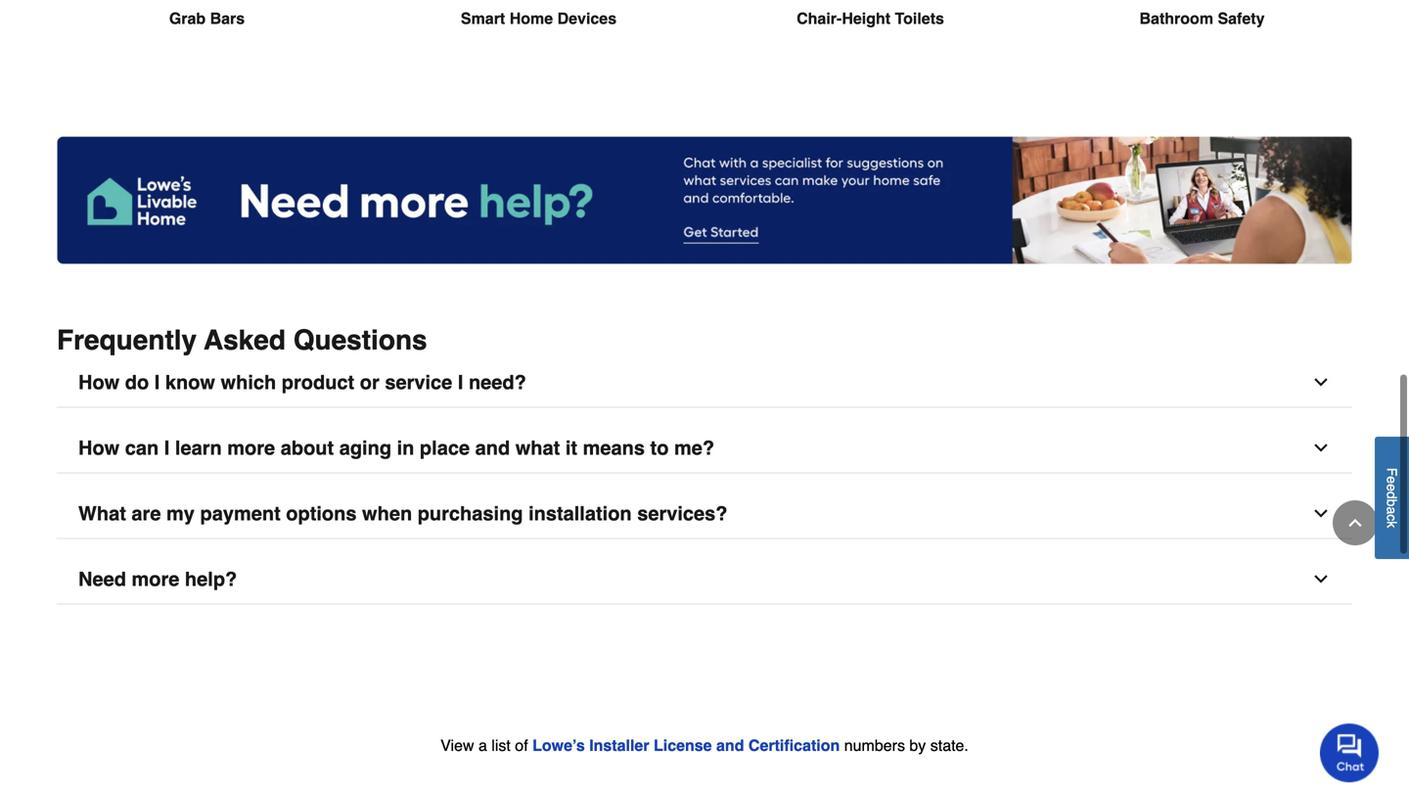 Task type: vqa. For each thing, say whether or not it's contained in the screenshot.
numbers
yes



Task type: describe. For each thing, give the bounding box(es) containing it.
c
[[1385, 514, 1401, 521]]

1 e from the top
[[1385, 476, 1401, 484]]

chair-
[[797, 9, 842, 27]]

grab bars
[[169, 9, 245, 27]]

home
[[510, 9, 553, 27]]

purchasing
[[418, 502, 523, 525]]

chevron down image for how can i learn more about aging in place and what it means to me?
[[1312, 438, 1332, 458]]

product
[[282, 371, 355, 394]]

bathroom
[[1140, 9, 1214, 27]]

certification
[[749, 736, 840, 754]]

chevron down image for what are my payment options when purchasing installation services?
[[1312, 504, 1332, 523]]

can
[[125, 437, 159, 459]]

how do i know which product or service i need?
[[78, 371, 527, 394]]

i for about
[[164, 437, 170, 459]]

payment
[[200, 502, 281, 525]]

bars
[[210, 9, 245, 27]]

2 horizontal spatial i
[[458, 371, 464, 394]]

chevron up image
[[1346, 513, 1366, 533]]

how for how can i learn more about aging in place and what it means to me?
[[78, 437, 120, 459]]

how can i learn more about aging in place and what it means to me? button
[[57, 423, 1353, 473]]

need
[[78, 568, 126, 590]]

service
[[385, 371, 453, 394]]

grab bars link
[[57, 0, 357, 77]]

do
[[125, 371, 149, 394]]

place
[[420, 437, 470, 459]]

to
[[651, 437, 669, 459]]

asked
[[204, 325, 286, 356]]

grab
[[169, 9, 206, 27]]

or
[[360, 371, 380, 394]]

1 vertical spatial more
[[132, 568, 180, 590]]

smart home devices link
[[389, 0, 689, 77]]

chair-height toilets link
[[721, 0, 1021, 77]]

chat with a specialist for suggestions on what services can make your home safe and comfortable. image
[[57, 136, 1353, 264]]

1 vertical spatial and
[[717, 736, 745, 754]]

about
[[281, 437, 334, 459]]

2 e from the top
[[1385, 484, 1401, 491]]

f e e d b a c k
[[1385, 468, 1401, 528]]

f e e d b a c k button
[[1376, 437, 1410, 559]]

help?
[[185, 568, 237, 590]]

which
[[221, 371, 276, 394]]

questions
[[293, 325, 427, 356]]

list
[[492, 736, 511, 754]]

0 vertical spatial more
[[227, 437, 275, 459]]

lowe's installer license and certification link
[[533, 736, 840, 754]]



Task type: locate. For each thing, give the bounding box(es) containing it.
what are my payment options when purchasing installation services?
[[78, 502, 728, 525]]

more right the learn
[[227, 437, 275, 459]]

chevron down image
[[1312, 373, 1332, 392], [1312, 569, 1332, 589]]

i left need?
[[458, 371, 464, 394]]

d
[[1385, 491, 1401, 499]]

f
[[1385, 468, 1401, 476]]

are
[[132, 502, 161, 525]]

chevron down image for how do i know which product or service i need?
[[1312, 373, 1332, 392]]

chevron down image inside how do i know which product or service i need? button
[[1312, 373, 1332, 392]]

i right do
[[154, 371, 160, 394]]

b
[[1385, 499, 1401, 507]]

chevron down image left f e e d b a c k button
[[1312, 438, 1332, 458]]

chevron down image inside how can i learn more about aging in place and what it means to me? button
[[1312, 438, 1332, 458]]

0 horizontal spatial more
[[132, 568, 180, 590]]

0 vertical spatial a
[[1385, 507, 1401, 514]]

1 chevron down image from the top
[[1312, 438, 1332, 458]]

1 vertical spatial chevron down image
[[1312, 569, 1332, 589]]

chevron down image
[[1312, 438, 1332, 458], [1312, 504, 1332, 523]]

by
[[910, 736, 927, 754]]

height
[[842, 9, 891, 27]]

toilets
[[895, 9, 945, 27]]

0 vertical spatial how
[[78, 371, 120, 394]]

services?
[[638, 502, 728, 525]]

1 horizontal spatial i
[[164, 437, 170, 459]]

and inside button
[[475, 437, 510, 459]]

license
[[654, 736, 712, 754]]

scroll to top element
[[1334, 500, 1379, 545]]

0 horizontal spatial i
[[154, 371, 160, 394]]

safety
[[1218, 9, 1266, 27]]

k
[[1385, 521, 1401, 528]]

what
[[516, 437, 560, 459]]

i for product
[[154, 371, 160, 394]]

lowe's
[[533, 736, 585, 754]]

and right license at the bottom
[[717, 736, 745, 754]]

how left do
[[78, 371, 120, 394]]

bathroom safety
[[1140, 9, 1266, 27]]

options
[[286, 502, 357, 525]]

0 vertical spatial chevron down image
[[1312, 438, 1332, 458]]

chair-height toilets
[[797, 9, 945, 27]]

0 horizontal spatial a
[[479, 736, 487, 754]]

need?
[[469, 371, 527, 394]]

installer
[[590, 736, 650, 754]]

i right can
[[164, 437, 170, 459]]

how for how do i know which product or service i need?
[[78, 371, 120, 394]]

2 how from the top
[[78, 437, 120, 459]]

0 horizontal spatial and
[[475, 437, 510, 459]]

how left can
[[78, 437, 120, 459]]

1 vertical spatial how
[[78, 437, 120, 459]]

chevron down image for need more help?
[[1312, 569, 1332, 589]]

aging
[[339, 437, 392, 459]]

1 horizontal spatial more
[[227, 437, 275, 459]]

smart
[[461, 9, 505, 27]]

a
[[1385, 507, 1401, 514], [479, 736, 487, 754]]

more right "need" at the bottom of page
[[132, 568, 180, 590]]

1 how from the top
[[78, 371, 120, 394]]

chat invite button image
[[1321, 723, 1381, 782]]

e up b
[[1385, 484, 1401, 491]]

what are my payment options when purchasing installation services? button
[[57, 489, 1353, 539]]

2 chevron down image from the top
[[1312, 504, 1332, 523]]

me?
[[675, 437, 715, 459]]

view
[[441, 736, 474, 754]]

a left list at the bottom of page
[[479, 736, 487, 754]]

chevron down image inside need more help? button
[[1312, 569, 1332, 589]]

frequently
[[57, 325, 197, 356]]

it
[[566, 437, 578, 459]]

i
[[154, 371, 160, 394], [458, 371, 464, 394], [164, 437, 170, 459]]

view a list of lowe's installer license and certification numbers by state.
[[441, 736, 969, 754]]

and left what
[[475, 437, 510, 459]]

how do i know which product or service i need? button
[[57, 358, 1353, 408]]

more
[[227, 437, 275, 459], [132, 568, 180, 590]]

frequently asked questions
[[57, 325, 427, 356]]

1 horizontal spatial a
[[1385, 507, 1401, 514]]

chevron down image inside what are my payment options when purchasing installation services? button
[[1312, 504, 1332, 523]]

devices
[[558, 9, 617, 27]]

need more help?
[[78, 568, 237, 590]]

a inside button
[[1385, 507, 1401, 514]]

1 horizontal spatial and
[[717, 736, 745, 754]]

1 chevron down image from the top
[[1312, 373, 1332, 392]]

bathroom safety link
[[1053, 0, 1353, 77]]

need more help? button
[[57, 555, 1353, 605]]

how
[[78, 371, 120, 394], [78, 437, 120, 459]]

in
[[397, 437, 415, 459]]

know
[[165, 371, 215, 394]]

e
[[1385, 476, 1401, 484], [1385, 484, 1401, 491]]

2 chevron down image from the top
[[1312, 569, 1332, 589]]

and
[[475, 437, 510, 459], [717, 736, 745, 754]]

means
[[583, 437, 645, 459]]

smart home devices
[[461, 9, 617, 27]]

1 vertical spatial chevron down image
[[1312, 504, 1332, 523]]

state.
[[931, 736, 969, 754]]

what
[[78, 502, 126, 525]]

a up k
[[1385, 507, 1401, 514]]

how can i learn more about aging in place and what it means to me?
[[78, 437, 715, 459]]

e up d on the bottom of the page
[[1385, 476, 1401, 484]]

1 vertical spatial a
[[479, 736, 487, 754]]

learn
[[175, 437, 222, 459]]

when
[[362, 502, 412, 525]]

chevron down image left chevron up icon
[[1312, 504, 1332, 523]]

numbers
[[845, 736, 906, 754]]

0 vertical spatial chevron down image
[[1312, 373, 1332, 392]]

installation
[[529, 502, 632, 525]]

my
[[166, 502, 195, 525]]

of
[[515, 736, 528, 754]]

0 vertical spatial and
[[475, 437, 510, 459]]



